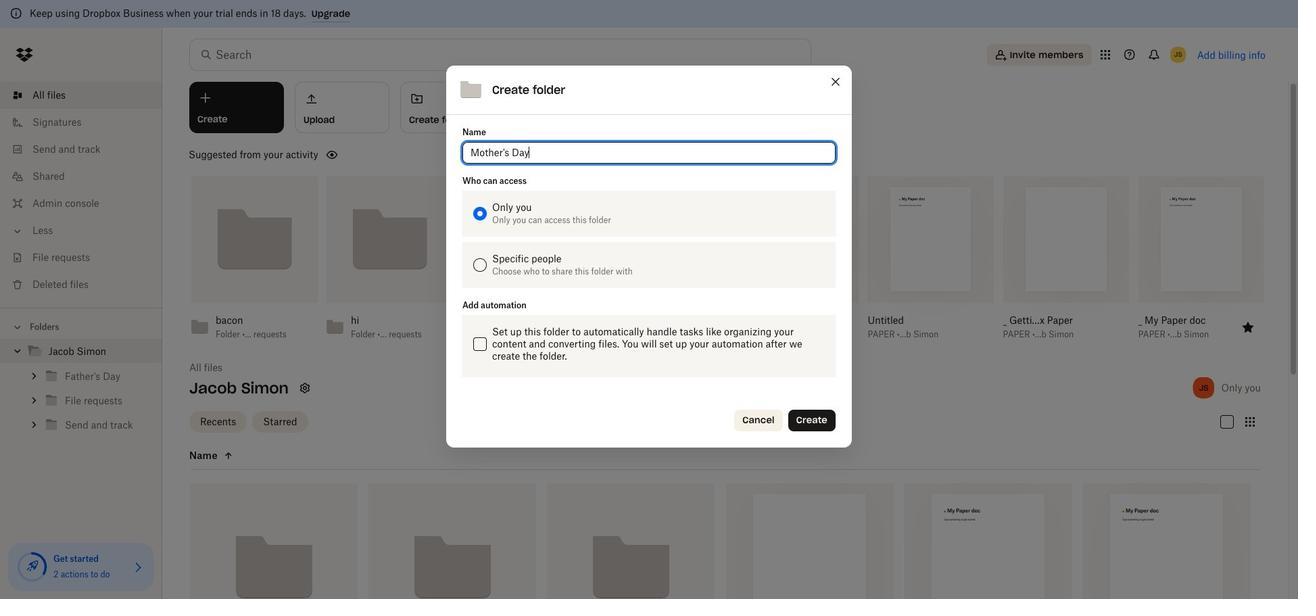 Task type: locate. For each thing, give the bounding box(es) containing it.
less image
[[11, 225, 24, 238]]

folder, file requests row
[[369, 483, 537, 599]]

group
[[0, 364, 162, 437]]

list item
[[0, 82, 162, 109]]

None radio
[[473, 258, 487, 272]]

file, _ my paper doc.papert row
[[1083, 483, 1251, 599]]

alert
[[0, 0, 1299, 28]]

dialog
[[446, 65, 852, 447]]

None radio
[[473, 207, 487, 220]]

list
[[0, 74, 162, 308]]

file, _ getting started with dropbox paper.paper row
[[726, 483, 894, 599]]



Task type: describe. For each thing, give the bounding box(es) containing it.
Folder name input text field
[[471, 145, 828, 160]]

folder, father's day row
[[190, 483, 358, 599]]

dropbox image
[[11, 41, 38, 68]]

folder, send and track row
[[547, 483, 715, 599]]

file, _ my paper doc.paper row
[[905, 483, 1073, 599]]



Task type: vqa. For each thing, say whether or not it's contained in the screenshot.
top COPY LINK
no



